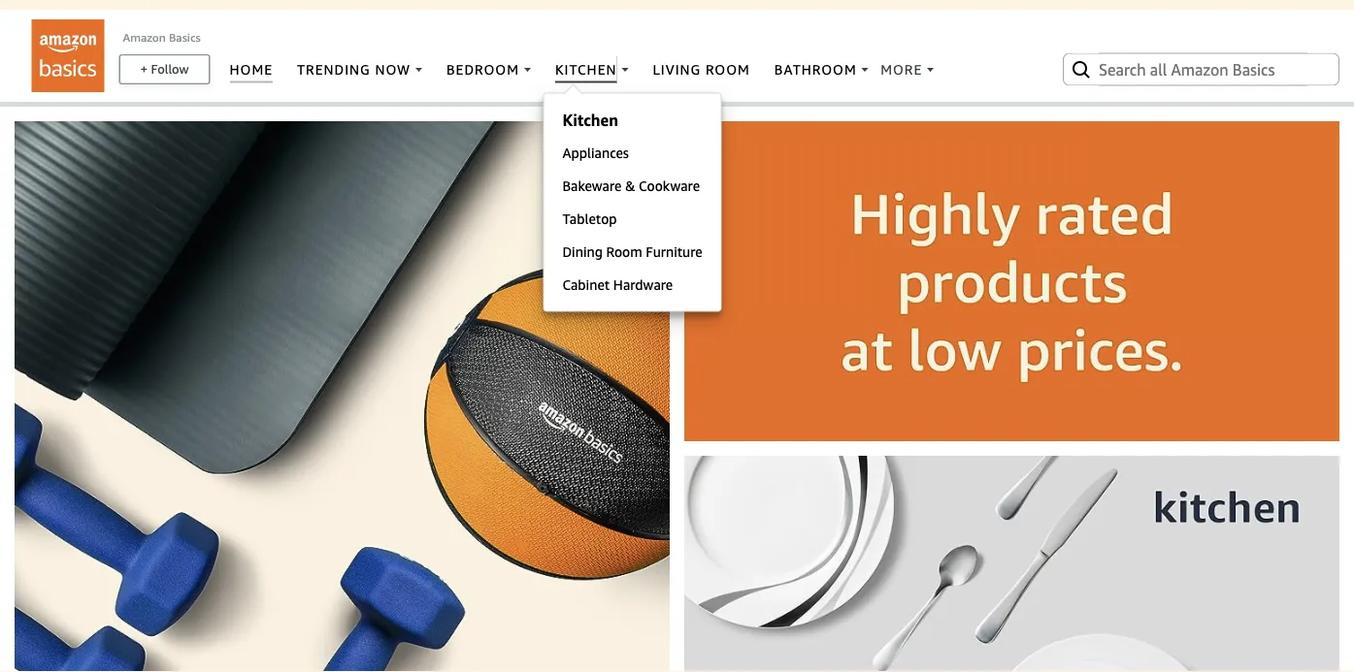 Task type: locate. For each thing, give the bounding box(es) containing it.
+ follow
[[140, 62, 189, 77]]

follow
[[151, 62, 189, 77]]

+
[[140, 62, 148, 77]]

search image
[[1070, 58, 1093, 81]]

amazon
[[123, 31, 166, 44]]

amazon basics link
[[123, 31, 201, 44]]



Task type: vqa. For each thing, say whether or not it's contained in the screenshot.
the First on the left top
no



Task type: describe. For each thing, give the bounding box(es) containing it.
basics
[[169, 31, 201, 44]]

Search all Amazon Basics search field
[[1099, 53, 1308, 86]]

+ follow button
[[120, 56, 209, 83]]

amazon basics
[[123, 31, 201, 44]]

amazon basics logo image
[[32, 19, 104, 92]]



